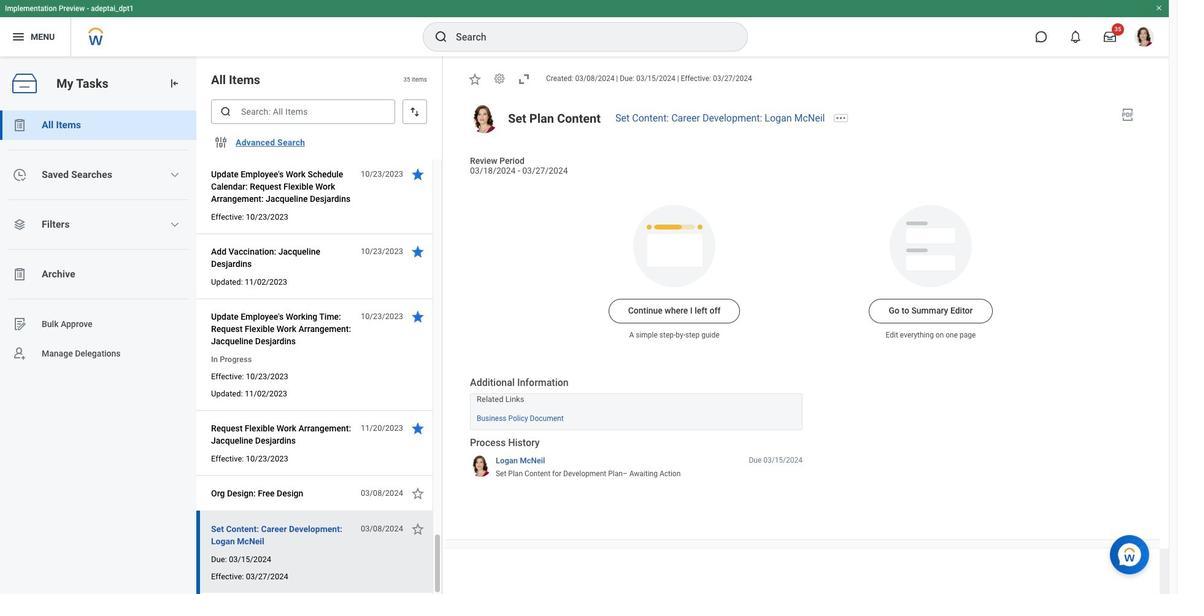 Task type: vqa. For each thing, say whether or not it's contained in the screenshot.
fullscreen image
yes



Task type: locate. For each thing, give the bounding box(es) containing it.
user plus image
[[12, 346, 27, 361]]

search image inside item list element
[[220, 106, 232, 118]]

clipboard image
[[12, 267, 27, 282]]

close environment banner image
[[1156, 4, 1163, 12]]

Search: All Items text field
[[211, 99, 395, 124]]

chevron down image
[[170, 170, 180, 180], [170, 220, 180, 230]]

perspective image
[[12, 217, 27, 232]]

view printable version (pdf) image
[[1121, 107, 1136, 122]]

justify image
[[11, 29, 26, 44]]

clock check image
[[12, 168, 27, 182]]

1 vertical spatial search image
[[220, 106, 232, 118]]

banner
[[0, 0, 1170, 56]]

0 vertical spatial chevron down image
[[170, 170, 180, 180]]

star image
[[468, 72, 483, 86], [411, 167, 425, 182], [411, 486, 425, 501]]

2 chevron down image from the top
[[170, 220, 180, 230]]

0 horizontal spatial search image
[[220, 106, 232, 118]]

list
[[0, 111, 196, 368]]

1 horizontal spatial search image
[[434, 29, 449, 44]]

star image
[[411, 244, 425, 259], [411, 309, 425, 324], [411, 421, 425, 436], [411, 522, 425, 537]]

1 vertical spatial star image
[[411, 167, 425, 182]]

4 star image from the top
[[411, 522, 425, 537]]

item list element
[[196, 0, 443, 594]]

search image
[[434, 29, 449, 44], [220, 106, 232, 118]]

0 vertical spatial search image
[[434, 29, 449, 44]]

inbox large image
[[1104, 31, 1117, 43]]

1 vertical spatial chevron down image
[[170, 220, 180, 230]]

Search Workday  search field
[[456, 23, 723, 50]]

1 chevron down image from the top
[[170, 170, 180, 180]]

chevron down image for clock check image
[[170, 170, 180, 180]]

employee's photo (logan mcneil) image
[[470, 105, 499, 133]]

2 vertical spatial star image
[[411, 486, 425, 501]]

rename image
[[12, 317, 27, 332]]

2 star image from the top
[[411, 309, 425, 324]]



Task type: describe. For each thing, give the bounding box(es) containing it.
notifications large image
[[1070, 31, 1082, 43]]

profile logan mcneil image
[[1135, 27, 1155, 49]]

3 star image from the top
[[411, 421, 425, 436]]

fullscreen image
[[517, 72, 532, 86]]

chevron down image for perspective image
[[170, 220, 180, 230]]

transformation import image
[[168, 77, 180, 90]]

sort image
[[409, 106, 421, 118]]

gear image
[[494, 73, 506, 85]]

configure image
[[214, 135, 228, 150]]

1 star image from the top
[[411, 244, 425, 259]]

additional information region
[[470, 376, 803, 430]]

clipboard image
[[12, 118, 27, 133]]

process history region
[[470, 436, 803, 483]]

0 vertical spatial star image
[[468, 72, 483, 86]]



